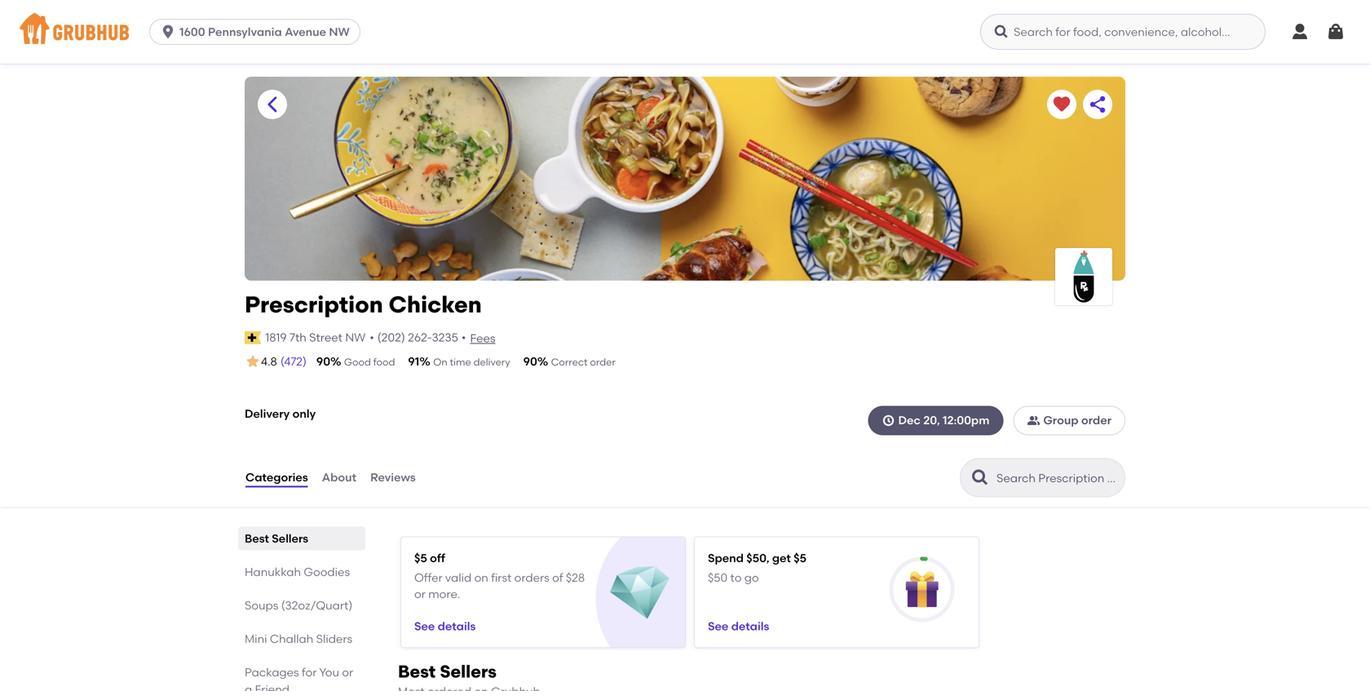 Task type: vqa. For each thing, say whether or not it's contained in the screenshot.
the Avenue
yes



Task type: describe. For each thing, give the bounding box(es) containing it.
dec 20, 12:00pm
[[899, 413, 990, 427]]

dec
[[899, 413, 921, 427]]

1 horizontal spatial sellers
[[440, 661, 497, 682]]

see details for $50 to go
[[708, 620, 770, 633]]

good food
[[344, 356, 395, 368]]

order for group order
[[1082, 413, 1112, 427]]

1600 pennsylvania avenue nw
[[180, 25, 350, 39]]

chicken
[[389, 291, 482, 318]]

Search Prescription Chicken search field
[[996, 470, 1120, 486]]

street
[[309, 331, 343, 345]]

people icon image
[[1028, 414, 1041, 427]]

good
[[344, 356, 371, 368]]

or inside packages for you or a friend
[[342, 665, 353, 679]]

0 horizontal spatial best
[[245, 531, 269, 545]]

12:00pm
[[943, 413, 990, 427]]

svg image inside dec 20, 12:00pm button
[[882, 414, 896, 427]]

hanukkah
[[245, 565, 301, 579]]

see details button for offer valid on first orders of $28 or more.
[[415, 612, 476, 641]]

(202) 262-3235 button
[[378, 329, 459, 346]]

details for offer valid on first orders of $28 or more.
[[438, 620, 476, 633]]

prescription chicken
[[245, 291, 482, 318]]

nw for 1600 pennsylvania avenue nw
[[329, 25, 350, 39]]

order for correct order
[[590, 356, 616, 368]]

goodies
[[304, 565, 350, 579]]

go
[[745, 571, 759, 585]]

delivery
[[245, 407, 290, 420]]

(472)
[[281, 355, 307, 368]]

for
[[302, 665, 317, 679]]

pennsylvania
[[208, 25, 282, 39]]

prescription chicken logo image
[[1056, 248, 1113, 305]]

see details button for $50 to go
[[708, 612, 770, 641]]

get
[[773, 551, 791, 565]]

avenue
[[285, 25, 326, 39]]

dec 20, 12:00pm button
[[869, 406, 1004, 435]]

20,
[[924, 413, 941, 427]]

91
[[408, 355, 420, 368]]

promo image
[[611, 563, 670, 623]]

see details for offer valid on first orders of $28 or more.
[[415, 620, 476, 633]]

packages for you or a friend
[[245, 665, 353, 691]]

2 • from the left
[[462, 331, 466, 345]]

details for $50 to go
[[732, 620, 770, 633]]

Search for food, convenience, alcohol... search field
[[981, 14, 1266, 50]]

categories button
[[245, 448, 309, 507]]

• (202) 262-3235 • fees
[[370, 331, 496, 345]]

packages
[[245, 665, 299, 679]]

$5 inside spend $50, get $5 $50 to go
[[794, 551, 807, 565]]

sliders
[[316, 632, 353, 646]]

svg image inside 1600 pennsylvania avenue nw button
[[160, 24, 176, 40]]

$5 off offer valid on first orders of $28 or more.
[[415, 551, 585, 601]]

reviews button
[[370, 448, 417, 507]]

correct
[[551, 356, 588, 368]]

see for $50 to go
[[708, 620, 729, 633]]

spend $50, get $5 $50 to go
[[708, 551, 807, 585]]

friend
[[255, 682, 290, 691]]

saved restaurant button
[[1048, 90, 1077, 119]]

1819 7th street nw
[[265, 331, 366, 345]]

share icon image
[[1089, 95, 1108, 114]]

nw for 1819 7th street nw
[[345, 331, 366, 345]]

subscription pass image
[[245, 331, 261, 344]]

group order
[[1044, 413, 1112, 427]]

$5 inside $5 off offer valid on first orders of $28 or more.
[[415, 551, 427, 565]]

svg image inside the main navigation navigation
[[1291, 22, 1310, 42]]

mini challah sliders
[[245, 632, 353, 646]]

2 horizontal spatial svg image
[[1327, 22, 1346, 42]]

90 for correct order
[[524, 355, 538, 368]]

first
[[491, 571, 512, 585]]

mini
[[245, 632, 267, 646]]

reviews
[[371, 471, 416, 484]]

or inside $5 off offer valid on first orders of $28 or more.
[[415, 587, 426, 601]]

off
[[430, 551, 445, 565]]

orders
[[515, 571, 550, 585]]

262-
[[408, 331, 432, 345]]

food
[[373, 356, 395, 368]]



Task type: locate. For each thing, give the bounding box(es) containing it.
nw up good
[[345, 331, 366, 345]]

1 vertical spatial best
[[398, 661, 436, 682]]

fees button
[[470, 329, 497, 348]]

$5 right get
[[794, 551, 807, 565]]

• right 3235
[[462, 331, 466, 345]]

1 $5 from the left
[[415, 551, 427, 565]]

2 $5 from the left
[[794, 551, 807, 565]]

sellers up hanukkah goodies
[[272, 531, 309, 545]]

1 vertical spatial svg image
[[882, 414, 896, 427]]

1 horizontal spatial order
[[1082, 413, 1112, 427]]

more.
[[429, 587, 460, 601]]

1 horizontal spatial see details button
[[708, 612, 770, 641]]

0 horizontal spatial details
[[438, 620, 476, 633]]

about button
[[321, 448, 357, 507]]

1 vertical spatial best sellers
[[398, 661, 497, 682]]

0 horizontal spatial or
[[342, 665, 353, 679]]

1 vertical spatial sellers
[[440, 661, 497, 682]]

0 vertical spatial best
[[245, 531, 269, 545]]

time
[[450, 356, 471, 368]]

0 vertical spatial svg image
[[1291, 22, 1310, 42]]

90
[[317, 355, 331, 368], [524, 355, 538, 368]]

best sellers down more.
[[398, 661, 497, 682]]

offer
[[415, 571, 443, 585]]

0 horizontal spatial •
[[370, 331, 374, 345]]

1 vertical spatial order
[[1082, 413, 1112, 427]]

0 horizontal spatial svg image
[[882, 414, 896, 427]]

1600 pennsylvania avenue nw button
[[149, 19, 367, 45]]

correct order
[[551, 356, 616, 368]]

0 horizontal spatial see
[[415, 620, 435, 633]]

$50
[[708, 571, 728, 585]]

a
[[245, 682, 252, 691]]

best
[[245, 531, 269, 545], [398, 661, 436, 682]]

valid
[[445, 571, 472, 585]]

2 details from the left
[[732, 620, 770, 633]]

svg image
[[1291, 22, 1310, 42], [882, 414, 896, 427]]

1 horizontal spatial see
[[708, 620, 729, 633]]

$5 left off
[[415, 551, 427, 565]]

0 vertical spatial order
[[590, 356, 616, 368]]

see details button down more.
[[415, 612, 476, 641]]

1 • from the left
[[370, 331, 374, 345]]

group order button
[[1014, 406, 1126, 435]]

details down more.
[[438, 620, 476, 633]]

main navigation navigation
[[0, 0, 1371, 64]]

or down "offer"
[[415, 587, 426, 601]]

1 see details button from the left
[[415, 612, 476, 641]]

1 horizontal spatial •
[[462, 331, 466, 345]]

4.8
[[261, 355, 277, 368]]

0 vertical spatial best sellers
[[245, 531, 309, 545]]

svg image
[[1327, 22, 1346, 42], [160, 24, 176, 40], [994, 24, 1010, 40]]

1 horizontal spatial 90
[[524, 355, 538, 368]]

7th
[[290, 331, 307, 345]]

or
[[415, 587, 426, 601], [342, 665, 353, 679]]

group
[[1044, 413, 1079, 427]]

order right group on the bottom of the page
[[1082, 413, 1112, 427]]

about
[[322, 471, 357, 484]]

1 90 from the left
[[317, 355, 331, 368]]

90 down street
[[317, 355, 331, 368]]

order
[[590, 356, 616, 368], [1082, 413, 1112, 427]]

90 right delivery
[[524, 355, 538, 368]]

$50,
[[747, 551, 770, 565]]

0 vertical spatial sellers
[[272, 531, 309, 545]]

1 details from the left
[[438, 620, 476, 633]]

1 horizontal spatial best
[[398, 661, 436, 682]]

see for offer valid on first orders of $28 or more.
[[415, 620, 435, 633]]

delivery
[[474, 356, 511, 368]]

reward icon image
[[905, 571, 941, 607]]

see details
[[415, 620, 476, 633], [708, 620, 770, 633]]

(32oz/quart)
[[281, 598, 353, 612]]

1 horizontal spatial svg image
[[1291, 22, 1310, 42]]

saved restaurant image
[[1053, 95, 1072, 114]]

nw inside button
[[329, 25, 350, 39]]

1 see from the left
[[415, 620, 435, 633]]

1 horizontal spatial svg image
[[994, 24, 1010, 40]]

0 horizontal spatial 90
[[317, 355, 331, 368]]

of
[[553, 571, 563, 585]]

delivery only
[[245, 407, 316, 420]]

1 horizontal spatial details
[[732, 620, 770, 633]]

0 horizontal spatial best sellers
[[245, 531, 309, 545]]

star icon image
[[245, 353, 261, 370]]

1 horizontal spatial or
[[415, 587, 426, 601]]

2 see details from the left
[[708, 620, 770, 633]]

1 horizontal spatial $5
[[794, 551, 807, 565]]

2 see from the left
[[708, 620, 729, 633]]

see down more.
[[415, 620, 435, 633]]

order inside button
[[1082, 413, 1112, 427]]

details down go
[[732, 620, 770, 633]]

you
[[319, 665, 339, 679]]

1 vertical spatial nw
[[345, 331, 366, 345]]

caret left icon image
[[263, 95, 282, 114]]

nw inside button
[[345, 331, 366, 345]]

0 horizontal spatial svg image
[[160, 24, 176, 40]]

order right correct
[[590, 356, 616, 368]]

0 vertical spatial nw
[[329, 25, 350, 39]]

prescription
[[245, 291, 383, 318]]

1819 7th street nw button
[[265, 329, 367, 347]]

on time delivery
[[433, 356, 511, 368]]

(202)
[[378, 331, 405, 345]]

sellers
[[272, 531, 309, 545], [440, 661, 497, 682]]

best sellers up hanukkah
[[245, 531, 309, 545]]

0 vertical spatial or
[[415, 587, 426, 601]]

90 for good food
[[317, 355, 331, 368]]

challah
[[270, 632, 314, 646]]

2 see details button from the left
[[708, 612, 770, 641]]

soups (32oz/quart)
[[245, 598, 353, 612]]

spend
[[708, 551, 744, 565]]

0 horizontal spatial sellers
[[272, 531, 309, 545]]

$28
[[566, 571, 585, 585]]

nw
[[329, 25, 350, 39], [345, 331, 366, 345]]

hanukkah goodies
[[245, 565, 350, 579]]

0 horizontal spatial order
[[590, 356, 616, 368]]

see details button down the to on the bottom right
[[708, 612, 770, 641]]

best sellers
[[245, 531, 309, 545], [398, 661, 497, 682]]

1819
[[265, 331, 287, 345]]

see
[[415, 620, 435, 633], [708, 620, 729, 633]]

1 horizontal spatial see details
[[708, 620, 770, 633]]

see details down the to on the bottom right
[[708, 620, 770, 633]]

on
[[475, 571, 489, 585]]

• left (202)
[[370, 331, 374, 345]]

0 horizontal spatial see details
[[415, 620, 476, 633]]

1 horizontal spatial best sellers
[[398, 661, 497, 682]]

3235
[[432, 331, 459, 345]]

2 90 from the left
[[524, 355, 538, 368]]

or right you in the left of the page
[[342, 665, 353, 679]]

soups
[[245, 598, 279, 612]]

fees
[[470, 331, 496, 345]]

1600
[[180, 25, 205, 39]]

see details down more.
[[415, 620, 476, 633]]

details
[[438, 620, 476, 633], [732, 620, 770, 633]]

on
[[433, 356, 448, 368]]

only
[[293, 407, 316, 420]]

to
[[731, 571, 742, 585]]

see details button
[[415, 612, 476, 641], [708, 612, 770, 641]]

see down $50
[[708, 620, 729, 633]]

1 see details from the left
[[415, 620, 476, 633]]

•
[[370, 331, 374, 345], [462, 331, 466, 345]]

1 vertical spatial or
[[342, 665, 353, 679]]

sellers down more.
[[440, 661, 497, 682]]

nw right avenue
[[329, 25, 350, 39]]

search icon image
[[971, 468, 991, 487]]

0 horizontal spatial $5
[[415, 551, 427, 565]]

$5
[[415, 551, 427, 565], [794, 551, 807, 565]]

categories
[[246, 471, 308, 484]]

0 horizontal spatial see details button
[[415, 612, 476, 641]]



